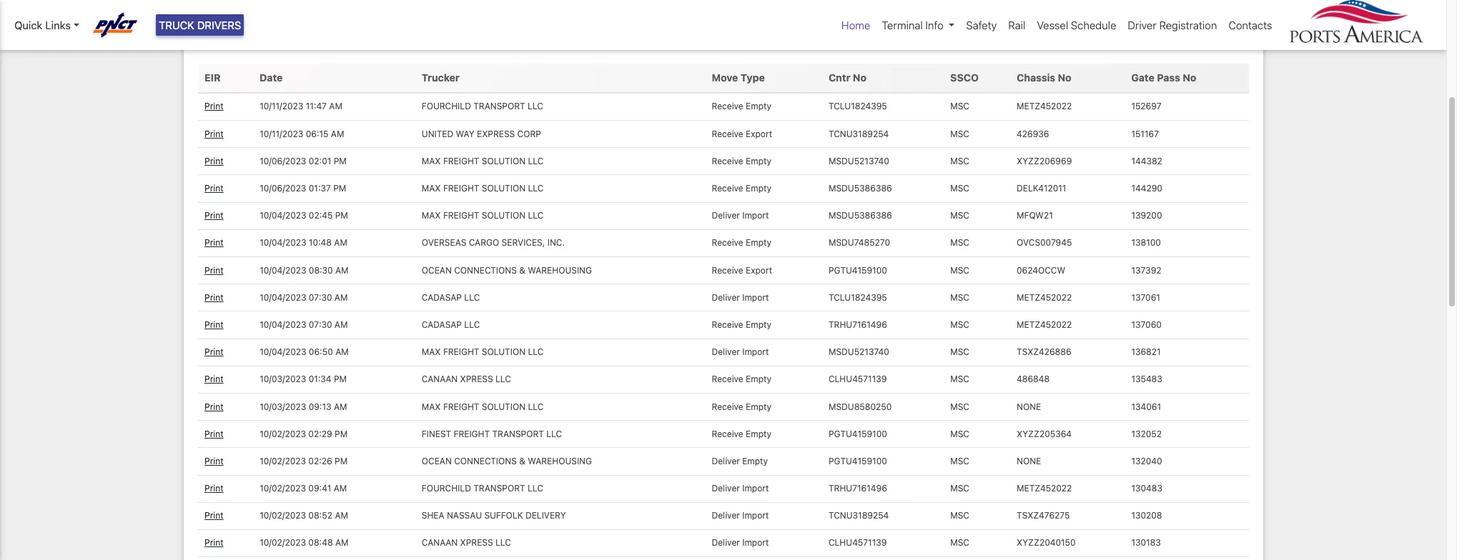 Task type: describe. For each thing, give the bounding box(es) containing it.
receive empty for msdu7485270
[[712, 238, 772, 248]]

10/03/2023 01:34 pm
[[260, 374, 347, 385]]

warehousing for deliver empty
[[528, 456, 592, 467]]

empty for 137060
[[746, 320, 772, 330]]

10/04/2023 08:30 am
[[260, 265, 349, 276]]

metz452022 for 130483
[[1017, 484, 1072, 494]]

02:29
[[309, 429, 332, 440]]

import for msdu5386386
[[743, 210, 769, 221]]

driver
[[1128, 19, 1157, 31]]

receive for 10/03/2023 09:13 am
[[712, 402, 744, 412]]

receive for 10/04/2023 08:30 am
[[712, 265, 744, 276]]

ssco
[[951, 72, 979, 84]]

quick
[[14, 19, 42, 31]]

here
[[252, 19, 277, 34]]

registration
[[1160, 19, 1218, 31]]

receive empty for msdu5213740
[[712, 156, 772, 167]]

msc for 138100
[[951, 238, 970, 248]]

home link
[[836, 11, 876, 39]]

10/02/2023 for 10/02/2023 02:29 pm
[[260, 429, 306, 440]]

max freight solution llc for 10/04/2023 06:50 am
[[422, 347, 544, 358]]

pgtu4159100 for receive empty
[[829, 429, 887, 440]]

rail
[[1009, 19, 1026, 31]]

canaan for 10/02/2023 08:48 am
[[422, 538, 458, 549]]

10:48
[[309, 238, 332, 248]]

08:30
[[309, 265, 333, 276]]

print link for 138100
[[205, 238, 224, 248]]

united way express corp
[[422, 128, 541, 139]]

united
[[422, 128, 454, 139]]

msc for 132052
[[951, 429, 970, 440]]

10/02/2023 02:26 pm
[[260, 456, 348, 467]]

08:48
[[309, 538, 333, 549]]

corp
[[518, 128, 541, 139]]

truck drivers link
[[156, 14, 244, 36]]

contacts
[[1229, 19, 1273, 31]]

links
[[45, 19, 71, 31]]

139200
[[1132, 210, 1163, 221]]

137061
[[1132, 292, 1161, 303]]

home
[[842, 19, 871, 31]]

print for 130483
[[205, 484, 224, 494]]

delivery
[[526, 511, 566, 522]]

receive for 10/03/2023 01:34 pm
[[712, 374, 744, 385]]

receive for 10/11/2023 06:15 am
[[712, 128, 744, 139]]

10/02/2023 08:52 am
[[260, 511, 348, 522]]

receive for 10/04/2023 10:48 am
[[712, 238, 744, 248]]

driver registration
[[1128, 19, 1218, 31]]

freight for 10/04/2023 06:50 am
[[443, 347, 479, 358]]

move type
[[712, 72, 765, 84]]

no for chassis no
[[1058, 72, 1072, 84]]

transport for 10/02/2023 09:41 am
[[474, 484, 525, 494]]

10/03/2023 for 10/03/2023 09:13 am
[[260, 402, 306, 412]]

express
[[477, 128, 515, 139]]

01:37
[[309, 183, 331, 194]]

search image
[[203, 21, 215, 34]]

02:26
[[309, 456, 332, 467]]

contacts link
[[1223, 11, 1278, 39]]

fourchild for 10/02/2023 09:41 am
[[422, 484, 471, 494]]

10/06/2023 for 10/06/2023 02:01 pm
[[260, 156, 306, 167]]

10/02/2023 02:29 pm
[[260, 429, 348, 440]]

print for 130208
[[205, 511, 224, 522]]

mfqw21
[[1017, 210, 1053, 221]]

empty for 132052
[[746, 429, 772, 440]]

07:30 for deliver import
[[309, 292, 332, 303]]

msc for 132040
[[951, 456, 970, 467]]

10/04/2023 06:50 am
[[260, 347, 349, 358]]

trucker
[[422, 72, 460, 84]]

am for 130183
[[335, 538, 349, 549]]

10/02/2023 for 10/02/2023 08:52 am
[[260, 511, 306, 522]]

clhu4571139 for deliver import
[[829, 538, 887, 549]]

transport for 10/11/2023 11:47 am
[[474, 101, 525, 112]]

msc for 151167
[[951, 128, 970, 139]]

finest
[[422, 429, 451, 440]]

chassis no
[[1017, 72, 1072, 84]]

tcnu3189254 for deliver import
[[829, 511, 889, 522]]

am for 151167
[[331, 128, 344, 139]]

print link for 132052
[[205, 429, 224, 440]]

way
[[456, 128, 475, 139]]

max freight solution llc for 10/06/2023 02:01 pm
[[422, 156, 544, 167]]

pm for 10/04/2023 02:45 pm
[[335, 210, 348, 221]]

delk412011
[[1017, 183, 1067, 194]]

10/04/2023 for msdu7485270
[[260, 238, 306, 248]]

finest freight transport llc
[[422, 429, 562, 440]]

print link for 130208
[[205, 511, 224, 522]]

msdu8580250
[[829, 402, 892, 412]]

quick links
[[14, 19, 71, 31]]

& for am
[[519, 265, 526, 276]]

10/06/2023 for 10/06/2023 01:37 pm
[[260, 183, 306, 194]]

import for msdu5213740
[[743, 347, 769, 358]]

pm for 10/03/2023 01:34 pm
[[334, 374, 347, 385]]

msc for 130208
[[951, 511, 970, 522]]

click
[[221, 19, 248, 34]]

deliver for tcnu3189254
[[712, 511, 740, 522]]

06:50
[[309, 347, 333, 358]]

130183
[[1132, 538, 1161, 549]]

151167
[[1132, 128, 1159, 139]]

10/11/2023 11:47 am
[[260, 101, 343, 112]]

print link for 144382
[[205, 156, 224, 167]]

pm for 10/02/2023 02:26 pm
[[335, 456, 348, 467]]

09:41
[[309, 484, 331, 494]]

export for tcnu3189254
[[746, 128, 772, 139]]

xyzz2040150
[[1017, 538, 1076, 549]]

144382
[[1132, 156, 1163, 167]]

print link for 130183
[[205, 538, 224, 549]]

xpress for am
[[460, 538, 493, 549]]

10/04/2023 02:45 pm
[[260, 210, 348, 221]]

no for cntr no
[[853, 72, 867, 84]]

print for 134061
[[205, 402, 224, 412]]

132040
[[1132, 456, 1163, 467]]

msc for 137392
[[951, 265, 970, 276]]

msc for 152697
[[951, 101, 970, 112]]

deliver import for clhu4571139
[[712, 538, 769, 549]]

receive for 10/06/2023 01:37 pm
[[712, 183, 744, 194]]

receive empty for pgtu4159100
[[712, 429, 772, 440]]

print for 135483
[[205, 374, 224, 385]]

cadasap for deliver
[[422, 292, 462, 303]]

132052
[[1132, 429, 1162, 440]]

receive export for pgtu4159100
[[712, 265, 772, 276]]

quick links link
[[14, 17, 79, 33]]

driver registration link
[[1122, 11, 1223, 39]]

3 no from the left
[[1183, 72, 1197, 84]]

deliver import for tclu1824395
[[712, 292, 769, 303]]

am for 130483
[[334, 484, 347, 494]]

cntr
[[829, 72, 851, 84]]

solution for 10/06/2023 02:01 pm
[[482, 156, 526, 167]]

click here for new search link
[[198, 19, 1249, 34]]

xyzz205364
[[1017, 429, 1072, 440]]

safety link
[[961, 11, 1003, 39]]

vessel schedule
[[1037, 19, 1117, 31]]

print link for 144290
[[205, 183, 224, 194]]

msc for 136821
[[951, 347, 970, 358]]

terminal
[[882, 19, 923, 31]]

pm for 10/06/2023 02:01 pm
[[334, 156, 347, 167]]

am for 137392
[[335, 265, 349, 276]]

tcnu3189254 for receive export
[[829, 128, 889, 139]]

tclu1824395 for deliver import
[[829, 292, 887, 303]]

empty for 135483
[[746, 374, 772, 385]]

gate
[[1132, 72, 1155, 84]]

10/02/2023 08:48 am
[[260, 538, 349, 549]]

suffolk
[[484, 511, 523, 522]]

for
[[280, 19, 295, 34]]

10/02/2023 for 10/02/2023 09:41 am
[[260, 484, 306, 494]]

solution for 10/04/2023 02:45 pm
[[482, 210, 526, 221]]

receive empty for clhu4571139
[[712, 374, 772, 385]]

msc for 130183
[[951, 538, 970, 549]]

new
[[299, 19, 324, 34]]

type
[[741, 72, 765, 84]]

safety
[[966, 19, 997, 31]]

06:15
[[306, 128, 329, 139]]



Task type: vqa. For each thing, say whether or not it's contained in the screenshot.


Task type: locate. For each thing, give the bounding box(es) containing it.
136821
[[1132, 347, 1161, 358]]

5 receive empty from the top
[[712, 320, 772, 330]]

0 vertical spatial canaan
[[422, 374, 458, 385]]

1 vertical spatial cadasap llc
[[422, 320, 480, 330]]

am for 134061
[[334, 402, 347, 412]]

1 receive from the top
[[712, 101, 744, 112]]

pm right 02:01 at the top left of the page
[[334, 156, 347, 167]]

print for 137392
[[205, 265, 224, 276]]

486848
[[1017, 374, 1050, 385]]

am right 09:13
[[334, 402, 347, 412]]

2 pgtu4159100 from the top
[[829, 429, 887, 440]]

3 max freight solution llc from the top
[[422, 210, 544, 221]]

7 msc from the top
[[951, 265, 970, 276]]

warehousing up delivery
[[528, 456, 592, 467]]

1 solution from the top
[[482, 156, 526, 167]]

1 vertical spatial canaan
[[422, 538, 458, 549]]

xpress for pm
[[460, 374, 493, 385]]

0 vertical spatial 10/03/2023
[[260, 374, 306, 385]]

print for 132052
[[205, 429, 224, 440]]

am up 10/04/2023 06:50 am
[[335, 320, 348, 330]]

0 horizontal spatial no
[[853, 72, 867, 84]]

0 vertical spatial receive export
[[712, 128, 772, 139]]

print link for 152697
[[205, 101, 224, 112]]

5 solution from the top
[[482, 402, 526, 412]]

10/03/2023 up 10/03/2023 09:13 am
[[260, 374, 306, 385]]

2 10/04/2023 07:30 am from the top
[[260, 320, 348, 330]]

msc for 139200
[[951, 210, 970, 221]]

cadasap for receive
[[422, 320, 462, 330]]

0 vertical spatial canaan xpress llc
[[422, 374, 511, 385]]

tsxz476275
[[1017, 511, 1070, 522]]

1 vertical spatial warehousing
[[528, 456, 592, 467]]

2 msdu5386386 from the top
[[829, 210, 892, 221]]

deliver for trhu7161496
[[712, 484, 740, 494]]

fourchild for 10/11/2023 11:47 am
[[422, 101, 471, 112]]

10/11/2023 06:15 am
[[260, 128, 344, 139]]

xpress up finest freight transport llc at the left bottom of page
[[460, 374, 493, 385]]

1 ocean connections & warehousing from the top
[[422, 265, 592, 276]]

5 max from the top
[[422, 402, 441, 412]]

canaan xpress llc down nassau
[[422, 538, 511, 549]]

2 msc from the top
[[951, 128, 970, 139]]

1 connections from the top
[[454, 265, 517, 276]]

ocean connections & warehousing for am
[[422, 265, 592, 276]]

none
[[1017, 402, 1041, 412], [1017, 456, 1041, 467]]

1 & from the top
[[519, 265, 526, 276]]

3 msc from the top
[[951, 156, 970, 167]]

freight for 10/03/2023 09:13 am
[[443, 402, 479, 412]]

pgtu4159100 for deliver empty
[[829, 456, 887, 467]]

canaan down shea
[[422, 538, 458, 549]]

1 vertical spatial transport
[[492, 429, 544, 440]]

0 vertical spatial xpress
[[460, 374, 493, 385]]

0 vertical spatial trhu7161496
[[829, 320, 887, 330]]

pm right 02:26
[[335, 456, 348, 467]]

7 print link from the top
[[205, 265, 224, 276]]

shea nassau suffolk delivery
[[422, 511, 566, 522]]

2 tclu1824395 from the top
[[829, 292, 887, 303]]

am right 08:48
[[335, 538, 349, 549]]

ocean down finest
[[422, 456, 452, 467]]

16 print link from the top
[[205, 511, 224, 522]]

9 print link from the top
[[205, 320, 224, 330]]

6 deliver from the top
[[712, 511, 740, 522]]

1 vertical spatial connections
[[454, 456, 517, 467]]

connections down cargo
[[454, 265, 517, 276]]

10/11/2023 down date
[[260, 101, 303, 112]]

0 vertical spatial warehousing
[[528, 265, 592, 276]]

1 vertical spatial trhu7161496
[[829, 484, 887, 494]]

10/03/2023 down 10/03/2023 01:34 pm
[[260, 402, 306, 412]]

none down 486848
[[1017, 402, 1041, 412]]

gate pass no
[[1132, 72, 1197, 84]]

pm
[[334, 156, 347, 167], [333, 183, 346, 194], [335, 210, 348, 221], [334, 374, 347, 385], [335, 429, 348, 440], [335, 456, 348, 467]]

search
[[327, 19, 366, 34]]

1 vertical spatial xpress
[[460, 538, 493, 549]]

10/02/2023 down 10/02/2023 08:52 am
[[260, 538, 306, 549]]

0 vertical spatial connections
[[454, 265, 517, 276]]

0 vertical spatial ocean
[[422, 265, 452, 276]]

2 warehousing from the top
[[528, 456, 592, 467]]

6 10/04/2023 from the top
[[260, 347, 306, 358]]

1 vertical spatial pgtu4159100
[[829, 429, 887, 440]]

msdu5386386 for receive empty
[[829, 183, 892, 194]]

pm for 10/02/2023 02:29 pm
[[335, 429, 348, 440]]

2 export from the top
[[746, 265, 772, 276]]

2 cadasap llc from the top
[[422, 320, 480, 330]]

1 horizontal spatial no
[[1058, 72, 1072, 84]]

1 vertical spatial 10/03/2023
[[260, 402, 306, 412]]

17 print link from the top
[[205, 538, 224, 549]]

am right 06:15
[[331, 128, 344, 139]]

solution
[[482, 156, 526, 167], [482, 183, 526, 194], [482, 210, 526, 221], [482, 347, 526, 358], [482, 402, 526, 412]]

10/04/2023 for trhu7161496
[[260, 320, 306, 330]]

12 print from the top
[[205, 402, 224, 412]]

overseas cargo services, inc.
[[422, 238, 565, 248]]

import for clhu4571139
[[743, 538, 769, 549]]

am right the 09:41
[[334, 484, 347, 494]]

130483
[[1132, 484, 1163, 494]]

print for 144290
[[205, 183, 224, 194]]

am right 11:47
[[329, 101, 343, 112]]

1 tclu1824395 from the top
[[829, 101, 887, 112]]

deliver import for tcnu3189254
[[712, 511, 769, 522]]

3 pgtu4159100 from the top
[[829, 456, 887, 467]]

12 print link from the top
[[205, 402, 224, 412]]

4 max from the top
[[422, 347, 441, 358]]

metz452022 up 'tsxz476275'
[[1017, 484, 1072, 494]]

7 receive from the top
[[712, 320, 744, 330]]

1 vertical spatial tclu1824395
[[829, 292, 887, 303]]

1 print from the top
[[205, 101, 224, 112]]

deliver
[[712, 210, 740, 221], [712, 292, 740, 303], [712, 347, 740, 358], [712, 456, 740, 467], [712, 484, 740, 494], [712, 511, 740, 522], [712, 538, 740, 549]]

10/02/2023 09:41 am
[[260, 484, 347, 494]]

1 vertical spatial receive export
[[712, 265, 772, 276]]

10/04/2023
[[260, 210, 306, 221], [260, 238, 306, 248], [260, 265, 306, 276], [260, 292, 306, 303], [260, 320, 306, 330], [260, 347, 306, 358]]

1 vertical spatial ocean
[[422, 456, 452, 467]]

10/04/2023 up 10/04/2023 06:50 am
[[260, 320, 306, 330]]

08:52
[[309, 511, 333, 522]]

1 vertical spatial export
[[746, 265, 772, 276]]

10/04/2023 07:30 am for deliver import
[[260, 292, 348, 303]]

2 receive from the top
[[712, 128, 744, 139]]

receive empty for trhu7161496
[[712, 320, 772, 330]]

am right 08:52
[[335, 511, 348, 522]]

15 print from the top
[[205, 484, 224, 494]]

am for 130208
[[335, 511, 348, 522]]

1 10/04/2023 from the top
[[260, 210, 306, 221]]

14 print link from the top
[[205, 456, 224, 467]]

15 msc from the top
[[951, 484, 970, 494]]

0 vertical spatial 07:30
[[309, 292, 332, 303]]

1 vertical spatial clhu4571139
[[829, 538, 887, 549]]

connections down finest freight transport llc at the left bottom of page
[[454, 456, 517, 467]]

426936
[[1017, 128, 1050, 139]]

0 vertical spatial none
[[1017, 402, 1041, 412]]

msc
[[951, 101, 970, 112], [951, 128, 970, 139], [951, 156, 970, 167], [951, 183, 970, 194], [951, 210, 970, 221], [951, 238, 970, 248], [951, 265, 970, 276], [951, 292, 970, 303], [951, 320, 970, 330], [951, 347, 970, 358], [951, 374, 970, 385], [951, 402, 970, 412], [951, 429, 970, 440], [951, 456, 970, 467], [951, 484, 970, 494], [951, 511, 970, 522], [951, 538, 970, 549]]

print link for 137060
[[205, 320, 224, 330]]

10/04/2023 up 10/03/2023 01:34 pm
[[260, 347, 306, 358]]

max for 10/06/2023 01:37 pm
[[422, 183, 441, 194]]

pm right '02:29'
[[335, 429, 348, 440]]

ocean connections & warehousing down finest freight transport llc at the left bottom of page
[[422, 456, 592, 467]]

17 msc from the top
[[951, 538, 970, 549]]

02:45
[[309, 210, 333, 221]]

4 receive empty from the top
[[712, 238, 772, 248]]

am right the 08:30
[[335, 265, 349, 276]]

7 print from the top
[[205, 265, 224, 276]]

1 vertical spatial canaan xpress llc
[[422, 538, 511, 549]]

17 print from the top
[[205, 538, 224, 549]]

am for 152697
[[329, 101, 343, 112]]

receive empty for tclu1824395
[[712, 101, 772, 112]]

am right 10:48
[[334, 238, 347, 248]]

0 vertical spatial msdu5386386
[[829, 183, 892, 194]]

1 vertical spatial tcnu3189254
[[829, 511, 889, 522]]

0 vertical spatial cadasap
[[422, 292, 462, 303]]

07:30 for receive empty
[[309, 320, 332, 330]]

2 vertical spatial transport
[[474, 484, 525, 494]]

10/04/2023 10:48 am
[[260, 238, 347, 248]]

8 receive empty from the top
[[712, 429, 772, 440]]

print link
[[205, 101, 224, 112], [205, 128, 224, 139], [205, 156, 224, 167], [205, 183, 224, 194], [205, 210, 224, 221], [205, 238, 224, 248], [205, 265, 224, 276], [205, 292, 224, 303], [205, 320, 224, 330], [205, 347, 224, 358], [205, 374, 224, 385], [205, 402, 224, 412], [205, 429, 224, 440], [205, 456, 224, 467], [205, 484, 224, 494], [205, 511, 224, 522], [205, 538, 224, 549]]

ocean down overseas
[[422, 265, 452, 276]]

am right "06:50"
[[336, 347, 349, 358]]

135483
[[1132, 374, 1163, 385]]

10/06/2023 down '10/06/2023 02:01 pm'
[[260, 183, 306, 194]]

eir
[[205, 72, 221, 84]]

10/06/2023 02:01 pm
[[260, 156, 347, 167]]

msdu5213740 for receive empty
[[829, 156, 890, 167]]

0 vertical spatial tcnu3189254
[[829, 128, 889, 139]]

1 max from the top
[[422, 156, 441, 167]]

10/04/2023 down 10/06/2023 01:37 pm
[[260, 210, 306, 221]]

3 print link from the top
[[205, 156, 224, 167]]

0 vertical spatial fourchild
[[422, 101, 471, 112]]

137392
[[1132, 265, 1162, 276]]

2 horizontal spatial no
[[1183, 72, 1197, 84]]

3 max from the top
[[422, 210, 441, 221]]

1 10/04/2023 07:30 am from the top
[[260, 292, 348, 303]]

terminal info
[[882, 19, 944, 31]]

2 trhu7161496 from the top
[[829, 484, 887, 494]]

1 vertical spatial none
[[1017, 456, 1041, 467]]

am down 10/04/2023 08:30 am
[[335, 292, 348, 303]]

metz452022 up the tsxz426886
[[1017, 320, 1072, 330]]

receive empty for msdu5386386
[[712, 183, 772, 194]]

1 clhu4571139 from the top
[[829, 374, 887, 385]]

msdu5386386 for deliver import
[[829, 210, 892, 221]]

llc
[[528, 101, 543, 112], [528, 156, 544, 167], [528, 183, 544, 194], [528, 210, 544, 221], [464, 292, 480, 303], [464, 320, 480, 330], [528, 347, 544, 358], [496, 374, 511, 385], [528, 402, 544, 412], [547, 429, 562, 440], [528, 484, 543, 494], [496, 538, 511, 549]]

& for pm
[[519, 456, 526, 467]]

ocean for 10/04/2023 08:30 am
[[422, 265, 452, 276]]

5 print from the top
[[205, 210, 224, 221]]

fourchild
[[422, 101, 471, 112], [422, 484, 471, 494]]

8 print link from the top
[[205, 292, 224, 303]]

0624occw
[[1017, 265, 1066, 276]]

services,
[[502, 238, 545, 248]]

0 vertical spatial fourchild transport llc
[[422, 101, 543, 112]]

msc for 130483
[[951, 484, 970, 494]]

0 vertical spatial msdu5213740
[[829, 156, 890, 167]]

max for 10/03/2023 09:13 am
[[422, 402, 441, 412]]

0 vertical spatial transport
[[474, 101, 525, 112]]

2 solution from the top
[[482, 183, 526, 194]]

receive for 10/06/2023 02:01 pm
[[712, 156, 744, 167]]

max for 10/04/2023 06:50 am
[[422, 347, 441, 358]]

canaan up finest
[[422, 374, 458, 385]]

no right pass
[[1183, 72, 1197, 84]]

4 10/04/2023 from the top
[[260, 292, 306, 303]]

10/02/2023 down 10/02/2023 09:41 am on the bottom left
[[260, 511, 306, 522]]

1 msdu5213740 from the top
[[829, 156, 890, 167]]

receive for 10/02/2023 02:29 pm
[[712, 429, 744, 440]]

solution for 10/04/2023 06:50 am
[[482, 347, 526, 358]]

chassis
[[1017, 72, 1056, 84]]

inc.
[[548, 238, 565, 248]]

1 vertical spatial msdu5386386
[[829, 210, 892, 221]]

1 no from the left
[[853, 72, 867, 84]]

4 10/02/2023 from the top
[[260, 511, 306, 522]]

empty for 144290
[[746, 183, 772, 194]]

msc for 137061
[[951, 292, 970, 303]]

07:30 up "06:50"
[[309, 320, 332, 330]]

0 vertical spatial 10/11/2023
[[260, 101, 303, 112]]

freight for 10/06/2023 02:01 pm
[[443, 156, 479, 167]]

0 vertical spatial clhu4571139
[[829, 374, 887, 385]]

warehousing
[[528, 265, 592, 276], [528, 456, 592, 467]]

10/04/2023 for pgtu4159100
[[260, 265, 306, 276]]

0 vertical spatial ocean connections & warehousing
[[422, 265, 592, 276]]

metz452022 down 0624occw
[[1017, 292, 1072, 303]]

2 msdu5213740 from the top
[[829, 347, 890, 358]]

tcnu3189254
[[829, 128, 889, 139], [829, 511, 889, 522]]

07:30
[[309, 292, 332, 303], [309, 320, 332, 330]]

& down services, at the top left
[[519, 265, 526, 276]]

4 import from the top
[[743, 484, 769, 494]]

10/02/2023
[[260, 429, 306, 440], [260, 456, 306, 467], [260, 484, 306, 494], [260, 511, 306, 522], [260, 538, 306, 549]]

max freight solution llc for 10/06/2023 01:37 pm
[[422, 183, 544, 194]]

6 receive from the top
[[712, 265, 744, 276]]

2 canaan xpress llc from the top
[[422, 538, 511, 549]]

10/02/2023 down 10/03/2023 09:13 am
[[260, 429, 306, 440]]

1 vertical spatial &
[[519, 456, 526, 467]]

10/03/2023
[[260, 374, 306, 385], [260, 402, 306, 412]]

canaan xpress llc up finest freight transport llc at the left bottom of page
[[422, 374, 511, 385]]

07:30 down the 08:30
[[309, 292, 332, 303]]

pm right the 02:45
[[335, 210, 348, 221]]

overseas
[[422, 238, 467, 248]]

10/11/2023 down 10/11/2023 11:47 am
[[260, 128, 303, 139]]

print for 151167
[[205, 128, 224, 139]]

1 canaan xpress llc from the top
[[422, 374, 511, 385]]

info
[[926, 19, 944, 31]]

4 msc from the top
[[951, 183, 970, 194]]

2 deliver import from the top
[[712, 292, 769, 303]]

10/03/2023 09:13 am
[[260, 402, 347, 412]]

transport
[[474, 101, 525, 112], [492, 429, 544, 440], [474, 484, 525, 494]]

fourchild up shea
[[422, 484, 471, 494]]

pm right "01:37"
[[333, 183, 346, 194]]

1 deliver import from the top
[[712, 210, 769, 221]]

1 ocean from the top
[[422, 265, 452, 276]]

0 vertical spatial &
[[519, 265, 526, 276]]

pm right 01:34
[[334, 374, 347, 385]]

drivers
[[197, 19, 241, 31]]

tsxz426886
[[1017, 347, 1072, 358]]

5 deliver from the top
[[712, 484, 740, 494]]

1 max freight solution llc from the top
[[422, 156, 544, 167]]

2 07:30 from the top
[[309, 320, 332, 330]]

5 receive from the top
[[712, 238, 744, 248]]

137060
[[1132, 320, 1162, 330]]

10/02/2023 down the 10/02/2023 02:26 pm
[[260, 484, 306, 494]]

5 10/04/2023 from the top
[[260, 320, 306, 330]]

10 receive from the top
[[712, 429, 744, 440]]

0 vertical spatial cadasap llc
[[422, 292, 480, 303]]

empty for 138100
[[746, 238, 772, 248]]

date
[[260, 72, 283, 84]]

ocean
[[422, 265, 452, 276], [422, 456, 452, 467]]

1 vertical spatial 10/06/2023
[[260, 183, 306, 194]]

1 vertical spatial 07:30
[[309, 320, 332, 330]]

11 msc from the top
[[951, 374, 970, 385]]

11 print from the top
[[205, 374, 224, 385]]

xpress
[[460, 374, 493, 385], [460, 538, 493, 549]]

0 vertical spatial export
[[746, 128, 772, 139]]

ocean connections & warehousing down 'overseas cargo services, inc.'
[[422, 265, 592, 276]]

1 vertical spatial 10/04/2023 07:30 am
[[260, 320, 348, 330]]

print link for 130483
[[205, 484, 224, 494]]

canaan xpress llc
[[422, 374, 511, 385], [422, 538, 511, 549]]

1 vertical spatial ocean connections & warehousing
[[422, 456, 592, 467]]

5 print link from the top
[[205, 210, 224, 221]]

msdu7485270
[[829, 238, 890, 248]]

2 fourchild transport llc from the top
[[422, 484, 543, 494]]

13 msc from the top
[[951, 429, 970, 440]]

metz452022 for 152697
[[1017, 101, 1072, 112]]

tclu1824395 down msdu7485270
[[829, 292, 887, 303]]

10/04/2023 down 10/04/2023 08:30 am
[[260, 292, 306, 303]]

fourchild transport llc
[[422, 101, 543, 112], [422, 484, 543, 494]]

1 vertical spatial msdu5213740
[[829, 347, 890, 358]]

1 10/02/2023 from the top
[[260, 429, 306, 440]]

2 10/11/2023 from the top
[[260, 128, 303, 139]]

max
[[422, 156, 441, 167], [422, 183, 441, 194], [422, 210, 441, 221], [422, 347, 441, 358], [422, 402, 441, 412]]

truck
[[159, 19, 194, 31]]

10 print from the top
[[205, 347, 224, 358]]

1 vertical spatial cadasap
[[422, 320, 462, 330]]

10/04/2023 07:30 am for receive empty
[[260, 320, 348, 330]]

1 vertical spatial fourchild transport llc
[[422, 484, 543, 494]]

3 metz452022 from the top
[[1017, 320, 1072, 330]]

print link for 134061
[[205, 402, 224, 412]]

tclu1824395
[[829, 101, 887, 112], [829, 292, 887, 303]]

4 metz452022 from the top
[[1017, 484, 1072, 494]]

fourchild transport llc up shea nassau suffolk delivery
[[422, 484, 543, 494]]

nassau
[[447, 511, 482, 522]]

pgtu4159100
[[829, 265, 887, 276], [829, 429, 887, 440], [829, 456, 887, 467]]

13 print link from the top
[[205, 429, 224, 440]]

connections for am
[[454, 265, 517, 276]]

none down xyzz205364 on the bottom right
[[1017, 456, 1041, 467]]

am for 137061
[[335, 292, 348, 303]]

14 print from the top
[[205, 456, 224, 467]]

0 vertical spatial 10/06/2023
[[260, 156, 306, 167]]

10/02/2023 up 10/02/2023 09:41 am on the bottom left
[[260, 456, 306, 467]]

empty for 132040
[[743, 456, 768, 467]]

02:01
[[309, 156, 331, 167]]

freight for 10/06/2023 01:37 pm
[[443, 183, 479, 194]]

6 print from the top
[[205, 238, 224, 248]]

10/04/2023 down 10/04/2023 10:48 am at the top left of page
[[260, 265, 306, 276]]

fourchild transport llc up united way express corp
[[422, 101, 543, 112]]

10/04/2023 down 10/04/2023 02:45 pm
[[260, 238, 306, 248]]

rail link
[[1003, 11, 1032, 39]]

144290
[[1132, 183, 1163, 194]]

1 vertical spatial fourchild
[[422, 484, 471, 494]]

2 clhu4571139 from the top
[[829, 538, 887, 549]]

9 msc from the top
[[951, 320, 970, 330]]

deliver import
[[712, 210, 769, 221], [712, 292, 769, 303], [712, 347, 769, 358], [712, 484, 769, 494], [712, 511, 769, 522], [712, 538, 769, 549]]

max for 10/06/2023 02:01 pm
[[422, 156, 441, 167]]

terminal info link
[[876, 11, 961, 39]]

10/04/2023 07:30 am down 10/04/2023 08:30 am
[[260, 292, 348, 303]]

ovcs007945
[[1017, 238, 1072, 248]]

xpress down nassau
[[460, 538, 493, 549]]

fourchild transport llc for 10/02/2023 09:41 am
[[422, 484, 543, 494]]

& down finest freight transport llc at the left bottom of page
[[519, 456, 526, 467]]

import for tclu1824395
[[743, 292, 769, 303]]

2 10/06/2023 from the top
[[260, 183, 306, 194]]

1 trhu7161496 from the top
[[829, 320, 887, 330]]

0 vertical spatial tclu1824395
[[829, 101, 887, 112]]

09:13
[[309, 402, 331, 412]]

10/02/2023 for 10/02/2023 02:26 pm
[[260, 456, 306, 467]]

receive export
[[712, 128, 772, 139], [712, 265, 772, 276]]

9 print from the top
[[205, 320, 224, 330]]

fourchild up united
[[422, 101, 471, 112]]

clhu4571139 for receive empty
[[829, 374, 887, 385]]

no right the 'cntr' at the right top of page
[[853, 72, 867, 84]]

13 print from the top
[[205, 429, 224, 440]]

2 max freight solution llc from the top
[[422, 183, 544, 194]]

134061
[[1132, 402, 1161, 412]]

clhu4571139
[[829, 374, 887, 385], [829, 538, 887, 549]]

vessel schedule link
[[1032, 11, 1122, 39]]

152697
[[1132, 101, 1162, 112]]

10/06/2023 down 10/11/2023 06:15 am
[[260, 156, 306, 167]]

3 import from the top
[[743, 347, 769, 358]]

deliver import for msdu5213740
[[712, 347, 769, 358]]

tclu1824395 down the cntr no on the right top of page
[[829, 101, 887, 112]]

2 no from the left
[[1058, 72, 1072, 84]]

deliver import for trhu7161496
[[712, 484, 769, 494]]

print link for 135483
[[205, 374, 224, 385]]

pass
[[1157, 72, 1181, 84]]

schedule
[[1071, 19, 1117, 31]]

1 receive empty from the top
[[712, 101, 772, 112]]

10/04/2023 07:30 am up 10/04/2023 06:50 am
[[260, 320, 348, 330]]

metz452022 down chassis no
[[1017, 101, 1072, 112]]

1 vertical spatial 10/11/2023
[[260, 128, 303, 139]]

solution for 10/06/2023 01:37 pm
[[482, 183, 526, 194]]

1 10/11/2023 from the top
[[260, 101, 303, 112]]

receive for 10/11/2023 11:47 am
[[712, 101, 744, 112]]

1 tcnu3189254 from the top
[[829, 128, 889, 139]]

print for 132040
[[205, 456, 224, 467]]

msdu5386386
[[829, 183, 892, 194], [829, 210, 892, 221]]

12 msc from the top
[[951, 402, 970, 412]]

cadasap llc for deliver import
[[422, 292, 480, 303]]

10/06/2023 01:37 pm
[[260, 183, 346, 194]]

1 fourchild from the top
[[422, 101, 471, 112]]

msc for 137060
[[951, 320, 970, 330]]

warehousing down "inc."
[[528, 265, 592, 276]]

cargo
[[469, 238, 499, 248]]

print link for 137392
[[205, 265, 224, 276]]

msdu5213740 for deliver import
[[829, 347, 890, 358]]

print for 139200
[[205, 210, 224, 221]]

freight for 10/04/2023 02:45 pm
[[443, 210, 479, 221]]

none for 134061
[[1017, 402, 1041, 412]]

no right chassis
[[1058, 72, 1072, 84]]

1 msdu5386386 from the top
[[829, 183, 892, 194]]

freight
[[443, 156, 479, 167], [443, 183, 479, 194], [443, 210, 479, 221], [443, 347, 479, 358], [443, 402, 479, 412], [454, 429, 490, 440]]

fourchild transport llc for 10/11/2023 11:47 am
[[422, 101, 543, 112]]

6 receive empty from the top
[[712, 374, 772, 385]]

0 vertical spatial pgtu4159100
[[829, 265, 887, 276]]

am for 136821
[[336, 347, 349, 358]]

2 receive export from the top
[[712, 265, 772, 276]]

ocean connections & warehousing for pm
[[422, 456, 592, 467]]

2 vertical spatial pgtu4159100
[[829, 456, 887, 467]]

msc for 144382
[[951, 156, 970, 167]]

0 vertical spatial 10/04/2023 07:30 am
[[260, 292, 348, 303]]

138100
[[1132, 238, 1161, 248]]



